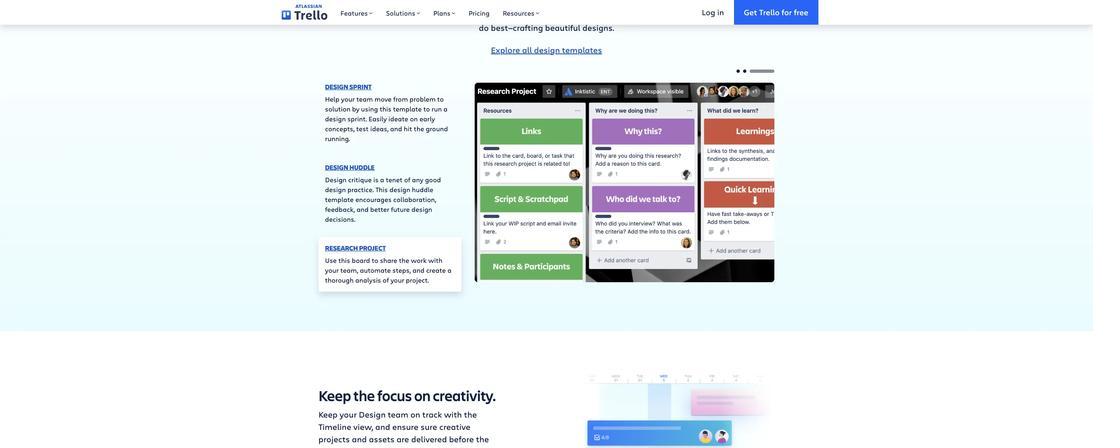 Task type: describe. For each thing, give the bounding box(es) containing it.
creative inside these template boards make it easier for creative teams to manage requests, drafts, revisions, cross-functional projects, and focus on what they do best—crafting beautiful designs.
[[576, 0, 607, 8]]

do
[[479, 22, 489, 33]]

research project link
[[325, 244, 386, 253]]

creative inside keep the focus on creativity. keep your design team on track with the timeline view, and ensure sure creative projects and assets are delivered before the deadline.
[[439, 422, 471, 433]]

test
[[356, 124, 369, 133]]

a for sprint
[[444, 104, 448, 113]]

ideas,
[[370, 124, 389, 133]]

this
[[376, 185, 388, 194]]

atlassian trello image
[[282, 5, 327, 20]]

timeline
[[319, 422, 351, 433]]

assets
[[369, 434, 395, 445]]

design down tenet
[[390, 185, 410, 194]]

early
[[420, 114, 435, 123]]

by
[[352, 104, 360, 113]]

and inside design sprint help your team move from problem to solution by using this template to run a design sprint. easily ideate on early concepts, test ideas, and hit the ground running.
[[390, 124, 402, 133]]

revisions,
[[464, 10, 500, 21]]

what
[[654, 10, 675, 21]]

design huddle design critique is a tenet of any good design practice. this design huddle template encourages collaboration, feedback, and better future design decisions.
[[325, 163, 441, 223]]

the up view,
[[354, 386, 375, 406]]

huddle
[[350, 163, 375, 172]]

trello
[[760, 7, 780, 17]]

explore
[[491, 44, 520, 55]]

before
[[449, 434, 474, 445]]

the right the before
[[476, 434, 489, 445]]

huddle
[[412, 185, 434, 194]]

are
[[397, 434, 409, 445]]

delivered
[[411, 434, 447, 445]]

on inside design sprint help your team move from problem to solution by using this template to run a design sprint. easily ideate on early concepts, test ideas, and hit the ground running.
[[410, 114, 418, 123]]

design huddle link
[[325, 163, 375, 172]]

template inside design sprint help your team move from problem to solution by using this template to run a design sprint. easily ideate on early concepts, test ideas, and hit the ground running.
[[393, 104, 422, 113]]

of inside design huddle design critique is a tenet of any good design practice. this design huddle template encourages collaboration, feedback, and better future design decisions.
[[404, 175, 411, 184]]

it
[[530, 0, 536, 8]]

and inside design huddle design critique is a tenet of any good design practice. this design huddle template encourages collaboration, feedback, and better future design decisions.
[[357, 205, 369, 214]]

work
[[411, 256, 427, 265]]

help
[[325, 95, 340, 103]]

from
[[393, 95, 408, 103]]

design inside design sprint help your team move from problem to solution by using this template to run a design sprint. easily ideate on early concepts, test ideas, and hit the ground running.
[[325, 82, 349, 91]]

solution
[[325, 104, 351, 113]]

they
[[677, 10, 694, 21]]

templates
[[562, 44, 602, 55]]

to inside these template boards make it easier for creative teams to manage requests, drafts, revisions, cross-functional projects, and focus on what they do best—crafting beautiful designs.
[[636, 0, 645, 8]]

your inside design sprint help your team move from problem to solution by using this template to run a design sprint. easily ideate on early concepts, test ideas, and hit the ground running.
[[341, 95, 355, 103]]

best—crafting
[[491, 22, 543, 33]]

resources button
[[496, 0, 546, 25]]

template inside design huddle design critique is a tenet of any good design practice. this design huddle template encourages collaboration, feedback, and better future design decisions.
[[325, 195, 354, 204]]

this inside design sprint help your team move from problem to solution by using this template to run a design sprint. easily ideate on early concepts, test ideas, and hit the ground running.
[[380, 104, 392, 113]]

project.
[[406, 276, 429, 284]]

pricing link
[[462, 0, 496, 25]]

future
[[391, 205, 410, 214]]

the inside design sprint help your team move from problem to solution by using this template to run a design sprint. easily ideate on early concepts, test ideas, and hit the ground running.
[[414, 124, 424, 133]]

beautiful
[[545, 22, 581, 33]]

in
[[718, 7, 724, 17]]

using
[[361, 104, 378, 113]]

team inside design sprint help your team move from problem to solution by using this template to run a design sprint. easily ideate on early concepts, test ideas, and hit the ground running.
[[357, 95, 373, 103]]

create
[[426, 266, 446, 275]]

board
[[352, 256, 370, 265]]

1 horizontal spatial for
[[782, 7, 792, 17]]

hit
[[404, 124, 412, 133]]

plans button
[[427, 0, 462, 25]]

automate
[[360, 266, 391, 275]]

cross-
[[502, 10, 526, 21]]

sprint.
[[348, 114, 367, 123]]

log
[[702, 7, 716, 17]]

projects,
[[567, 10, 600, 21]]

better
[[370, 205, 390, 214]]

drafts,
[[437, 10, 462, 21]]

analysis
[[355, 276, 381, 284]]

designs.
[[583, 22, 614, 33]]

log in link
[[692, 0, 734, 25]]

practice.
[[348, 185, 374, 194]]

make
[[506, 0, 528, 8]]

keep the focus on creativity. keep your design team on track with the timeline view, and ensure sure creative projects and assets are delivered before the deadline.
[[319, 386, 496, 449]]

these template boards make it easier for creative teams to manage requests, drafts, revisions, cross-functional projects, and focus on what they do best—crafting beautiful designs.
[[399, 0, 694, 33]]

decisions.
[[325, 215, 356, 223]]

and down view,
[[352, 434, 367, 445]]

pricing
[[469, 9, 490, 17]]

boards
[[477, 0, 504, 8]]

ideate
[[389, 114, 408, 123]]

team inside keep the focus on creativity. keep your design team on track with the timeline view, and ensure sure creative projects and assets are delivered before the deadline.
[[388, 409, 409, 421]]

all
[[522, 44, 532, 55]]

design right all
[[534, 44, 560, 55]]

focus inside keep the focus on creativity. keep your design team on track with the timeline view, and ensure sure creative projects and assets are delivered before the deadline.
[[377, 386, 412, 406]]

run
[[432, 104, 442, 113]]

deadline.
[[319, 447, 354, 449]]

easier
[[538, 0, 561, 8]]

research project use this board to share the work with your team, automate steps, and create a thorough analysis of your project.
[[325, 244, 452, 284]]

on inside these template boards make it easier for creative teams to manage requests, drafts, revisions, cross-functional projects, and focus on what they do best—crafting beautiful designs.
[[642, 10, 652, 21]]



Task type: vqa. For each thing, say whether or not it's contained in the screenshot.
this to the right
yes



Task type: locate. For each thing, give the bounding box(es) containing it.
research
[[325, 244, 358, 253]]

teams
[[609, 0, 634, 8]]

a right run
[[444, 104, 448, 113]]

sure
[[421, 422, 437, 433]]

template down from
[[393, 104, 422, 113]]

0 vertical spatial with
[[428, 256, 443, 265]]

1 horizontal spatial team
[[388, 409, 409, 421]]

features button
[[334, 0, 380, 25]]

a right create
[[448, 266, 452, 275]]

and up assets
[[375, 422, 390, 433]]

use
[[325, 256, 337, 265]]

on up hit
[[410, 114, 418, 123]]

template up drafts,
[[439, 0, 475, 8]]

with inside "research project use this board to share the work with your team, automate steps, and create a thorough analysis of your project."
[[428, 256, 443, 265]]

explore all design templates link
[[491, 44, 602, 55]]

manage
[[647, 0, 679, 8]]

creative up the before
[[439, 422, 471, 433]]

log in
[[702, 7, 724, 17]]

your down steps,
[[391, 276, 404, 284]]

resources
[[503, 9, 535, 17]]

creative
[[576, 0, 607, 8], [439, 422, 471, 433]]

track
[[423, 409, 442, 421]]

2 keep from the top
[[319, 409, 338, 421]]

design
[[325, 82, 349, 91], [325, 163, 349, 172], [325, 175, 347, 184], [359, 409, 386, 421]]

0 horizontal spatial focus
[[377, 386, 412, 406]]

1 horizontal spatial focus
[[619, 10, 640, 21]]

design left huddle
[[325, 163, 349, 172]]

this inside "research project use this board to share the work with your team, automate steps, and create a thorough analysis of your project."
[[339, 256, 350, 265]]

2 vertical spatial template
[[325, 195, 354, 204]]

and down work
[[413, 266, 425, 275]]

design down solution
[[325, 114, 346, 123]]

a inside design huddle design critique is a tenet of any good design practice. this design huddle template encourages collaboration, feedback, and better future design decisions.
[[380, 175, 384, 184]]

share
[[380, 256, 397, 265]]

view,
[[354, 422, 373, 433]]

design inside design sprint help your team move from problem to solution by using this template to run a design sprint. easily ideate on early concepts, test ideas, and hit the ground running.
[[325, 114, 346, 123]]

design up feedback,
[[325, 185, 346, 194]]

with right track
[[444, 409, 462, 421]]

focus inside these template boards make it easier for creative teams to manage requests, drafts, revisions, cross-functional projects, and focus on what they do best—crafting beautiful designs.
[[619, 10, 640, 21]]

ground
[[426, 124, 448, 133]]

solutions
[[386, 9, 415, 17]]

0 vertical spatial keep
[[319, 386, 351, 406]]

0 horizontal spatial template
[[325, 195, 354, 204]]

your up timeline
[[340, 409, 357, 421]]

these
[[415, 0, 437, 8]]

template inside these template boards make it easier for creative teams to manage requests, drafts, revisions, cross-functional projects, and focus on what they do best—crafting beautiful designs.
[[439, 0, 475, 8]]

the inside "research project use this board to share the work with your team, automate steps, and create a thorough analysis of your project."
[[399, 256, 409, 265]]

on left what
[[642, 10, 652, 21]]

critique
[[348, 175, 372, 184]]

to
[[636, 0, 645, 8], [437, 95, 444, 103], [424, 104, 430, 113], [372, 256, 378, 265]]

and down ideate
[[390, 124, 402, 133]]

a
[[444, 104, 448, 113], [380, 175, 384, 184], [448, 266, 452, 275]]

0 vertical spatial this
[[380, 104, 392, 113]]

the up steps,
[[399, 256, 409, 265]]

design up help
[[325, 82, 349, 91]]

to right 'teams'
[[636, 0, 645, 8]]

with up create
[[428, 256, 443, 265]]

focus down 'teams'
[[619, 10, 640, 21]]

concepts,
[[325, 124, 355, 133]]

team,
[[341, 266, 358, 275]]

to inside "research project use this board to share the work with your team, automate steps, and create a thorough analysis of your project."
[[372, 256, 378, 265]]

and inside these template boards make it easier for creative teams to manage requests, drafts, revisions, cross-functional projects, and focus on what they do best—crafting beautiful designs.
[[602, 10, 617, 21]]

0 horizontal spatial this
[[339, 256, 350, 265]]

and down encourages
[[357, 205, 369, 214]]

1 vertical spatial focus
[[377, 386, 412, 406]]

encourages
[[356, 195, 392, 204]]

with inside keep the focus on creativity. keep your design team on track with the timeline view, and ensure sure creative projects and assets are delivered before the deadline.
[[444, 409, 462, 421]]

0 horizontal spatial with
[[428, 256, 443, 265]]

1 horizontal spatial with
[[444, 409, 462, 421]]

features
[[341, 9, 368, 17]]

and down 'teams'
[[602, 10, 617, 21]]

and inside "research project use this board to share the work with your team, automate steps, and create a thorough analysis of your project."
[[413, 266, 425, 275]]

get trello for free
[[744, 7, 809, 17]]

1 horizontal spatial creative
[[576, 0, 607, 8]]

requests,
[[399, 10, 435, 21]]

a right is
[[380, 175, 384, 184]]

explore all design templates
[[491, 44, 602, 55]]

this down 'move'
[[380, 104, 392, 113]]

your
[[341, 95, 355, 103], [325, 266, 339, 275], [391, 276, 404, 284], [340, 409, 357, 421]]

for left free
[[782, 7, 792, 17]]

of inside "research project use this board to share the work with your team, automate steps, and create a thorough analysis of your project."
[[383, 276, 389, 284]]

0 vertical spatial focus
[[619, 10, 640, 21]]

0 horizontal spatial of
[[383, 276, 389, 284]]

any
[[412, 175, 424, 184]]

0 vertical spatial template
[[439, 0, 475, 8]]

keep
[[319, 386, 351, 406], [319, 409, 338, 421]]

your down design sprint link
[[341, 95, 355, 103]]

design sprint help your team move from problem to solution by using this template to run a design sprint. easily ideate on early concepts, test ideas, and hit the ground running.
[[325, 82, 448, 143]]

2 horizontal spatial template
[[439, 0, 475, 8]]

focus
[[619, 10, 640, 21], [377, 386, 412, 406]]

tenet
[[386, 175, 403, 184]]

1 keep from the top
[[319, 386, 351, 406]]

a for project
[[448, 266, 452, 275]]

0 horizontal spatial team
[[357, 95, 373, 103]]

collaboration,
[[393, 195, 436, 204]]

1 vertical spatial creative
[[439, 422, 471, 433]]

a inside "research project use this board to share the work with your team, automate steps, and create a thorough analysis of your project."
[[448, 266, 452, 275]]

easily
[[369, 114, 387, 123]]

this
[[380, 104, 392, 113], [339, 256, 350, 265]]

solutions button
[[380, 0, 427, 25]]

0 vertical spatial a
[[444, 104, 448, 113]]

of left any
[[404, 175, 411, 184]]

creative up projects, on the top right
[[576, 0, 607, 8]]

thorough
[[325, 276, 354, 284]]

project
[[359, 244, 386, 253]]

creativity.
[[433, 386, 496, 406]]

0 vertical spatial team
[[357, 95, 373, 103]]

running.
[[325, 134, 350, 143]]

your inside keep the focus on creativity. keep your design team on track with the timeline view, and ensure sure creative projects and assets are delivered before the deadline.
[[340, 409, 357, 421]]

to up run
[[437, 95, 444, 103]]

your down use on the left bottom of page
[[325, 266, 339, 275]]

0 horizontal spatial for
[[563, 0, 574, 8]]

1 vertical spatial a
[[380, 175, 384, 184]]

the down creativity.
[[464, 409, 477, 421]]

to up early
[[424, 104, 430, 113]]

get
[[744, 7, 758, 17]]

ensure
[[392, 422, 419, 433]]

steps,
[[393, 266, 411, 275]]

1 vertical spatial team
[[388, 409, 409, 421]]

design inside keep the focus on creativity. keep your design team on track with the timeline view, and ensure sure creative projects and assets are delivered before the deadline.
[[359, 409, 386, 421]]

free
[[794, 7, 809, 17]]

template up feedback,
[[325, 195, 354, 204]]

feedback,
[[325, 205, 355, 214]]

this up team,
[[339, 256, 350, 265]]

good
[[425, 175, 441, 184]]

1 vertical spatial this
[[339, 256, 350, 265]]

1 horizontal spatial template
[[393, 104, 422, 113]]

move
[[375, 95, 392, 103]]

team up ensure
[[388, 409, 409, 421]]

0 horizontal spatial creative
[[439, 422, 471, 433]]

for up projects, on the top right
[[563, 0, 574, 8]]

functional
[[526, 10, 565, 21]]

1 horizontal spatial this
[[380, 104, 392, 113]]

1 vertical spatial keep
[[319, 409, 338, 421]]

design down design huddle link
[[325, 175, 347, 184]]

the right hit
[[414, 124, 424, 133]]

an illustration showing timeline view. image
[[553, 364, 775, 449]]

1 vertical spatial template
[[393, 104, 422, 113]]

on up track
[[414, 386, 431, 406]]

sprint
[[350, 82, 372, 91]]

focus up ensure
[[377, 386, 412, 406]]

problem
[[410, 95, 436, 103]]

plans
[[434, 9, 451, 17]]

1 vertical spatial of
[[383, 276, 389, 284]]

2 vertical spatial a
[[448, 266, 452, 275]]

1 vertical spatial with
[[444, 409, 462, 421]]

team up using
[[357, 95, 373, 103]]

get trello for free link
[[734, 0, 819, 25]]

is
[[374, 175, 379, 184]]

a inside design sprint help your team move from problem to solution by using this template to run a design sprint. easily ideate on early concepts, test ideas, and hit the ground running.
[[444, 104, 448, 113]]

projects
[[319, 434, 350, 445]]

design down collaboration,
[[412, 205, 432, 214]]

design up view,
[[359, 409, 386, 421]]

for inside these template boards make it easier for creative teams to manage requests, drafts, revisions, cross-functional projects, and focus on what they do best—crafting beautiful designs.
[[563, 0, 574, 8]]

of down the automate
[[383, 276, 389, 284]]

0 vertical spatial of
[[404, 175, 411, 184]]

design
[[534, 44, 560, 55], [325, 114, 346, 123], [325, 185, 346, 194], [390, 185, 410, 194], [412, 205, 432, 214]]

1 horizontal spatial of
[[404, 175, 411, 184]]

of
[[404, 175, 411, 184], [383, 276, 389, 284]]

on up ensure
[[411, 409, 420, 421]]

0 vertical spatial creative
[[576, 0, 607, 8]]

team
[[357, 95, 373, 103], [388, 409, 409, 421]]

to up the automate
[[372, 256, 378, 265]]



